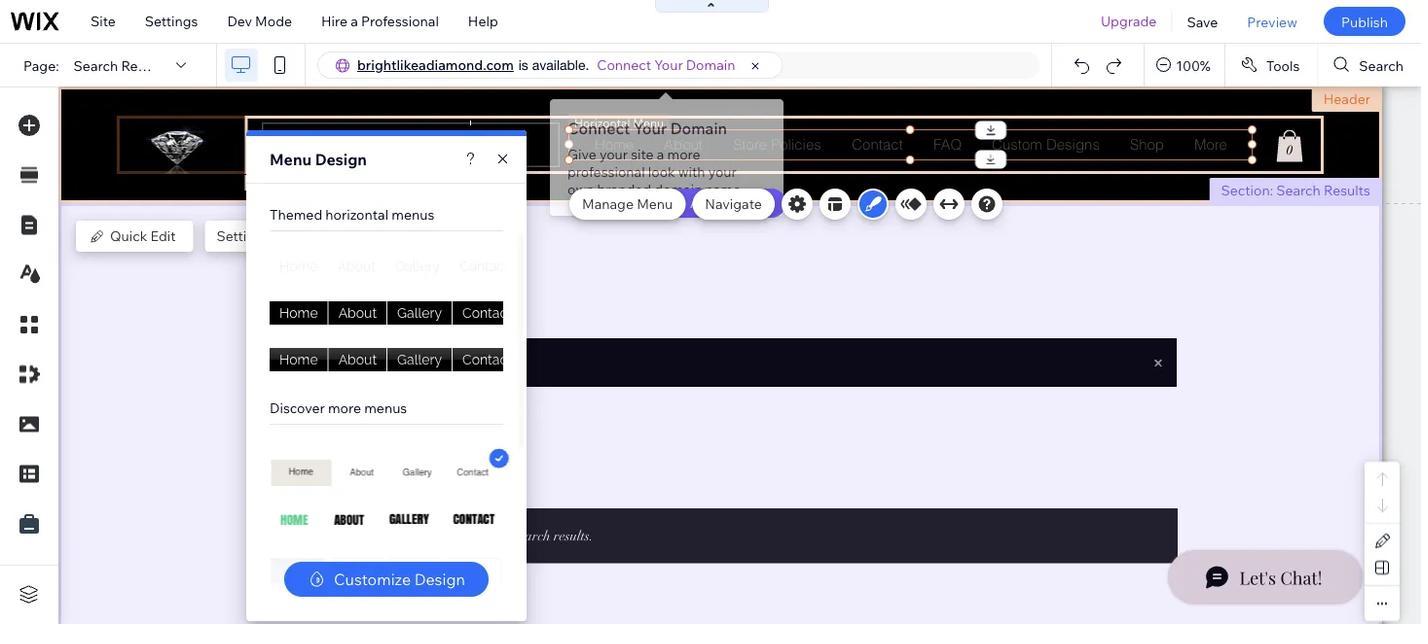 Task type: locate. For each thing, give the bounding box(es) containing it.
menus right discover at the left bottom
[[364, 400, 407, 417]]

your up 'name.'
[[708, 164, 737, 181]]

more up "with"
[[667, 146, 701, 163]]

0 vertical spatial your
[[600, 146, 628, 163]]

your up professional
[[600, 146, 628, 163]]

hire a professional
[[321, 13, 439, 30]]

home link
[[270, 255, 328, 279], [270, 302, 328, 326], [270, 348, 328, 373]]

your inside 'connect your domain give your site a more professional look with your own branded domain name.'
[[634, 119, 667, 138]]

0 vertical spatial gallery link
[[386, 255, 450, 279]]

menu
[[270, 150, 312, 169], [637, 196, 673, 213]]

with
[[678, 164, 705, 181]]

dev mode
[[227, 13, 292, 30]]

1 horizontal spatial your
[[708, 164, 737, 181]]

connect up the give
[[568, 119, 630, 138]]

gallery link
[[386, 255, 450, 279], [387, 302, 452, 326], [388, 348, 452, 373]]

1 vertical spatial site element
[[270, 348, 522, 373]]

your
[[600, 146, 628, 163], [708, 164, 737, 181]]

2 horizontal spatial search
[[1359, 57, 1404, 74]]

0 horizontal spatial search
[[74, 57, 118, 74]]

0 vertical spatial contact
[[460, 259, 509, 275]]

give
[[568, 146, 596, 163]]

more right discover at the left bottom
[[328, 400, 361, 417]]

gallery
[[395, 259, 440, 275], [397, 306, 442, 322], [397, 352, 442, 368]]

more
[[667, 146, 701, 163], [328, 400, 361, 417]]

tools button
[[1225, 44, 1317, 87]]

settings
[[145, 13, 198, 30], [217, 228, 270, 245]]

search for search
[[1359, 57, 1404, 74]]

1 site element from the top
[[270, 302, 522, 326]]

3 home from the top
[[279, 352, 318, 368]]

search down site
[[74, 57, 118, 74]]

connect
[[597, 56, 651, 73], [568, 119, 630, 138]]

0 vertical spatial about link
[[328, 255, 386, 279]]

1 vertical spatial gallery
[[397, 306, 442, 322]]

0 vertical spatial settings
[[145, 13, 198, 30]]

gallery link for about link corresponding to home link corresponding to second the site element from the bottom of the page
[[387, 302, 452, 326]]

upgrade
[[1101, 13, 1157, 30]]

column
[[251, 176, 293, 190]]

site
[[631, 146, 654, 163]]

0 vertical spatial site element
[[270, 302, 522, 326]]

results
[[121, 57, 168, 74], [1324, 182, 1371, 199]]

0 vertical spatial more
[[667, 146, 701, 163]]

0 vertical spatial menu
[[270, 150, 312, 169]]

1 horizontal spatial settings
[[217, 228, 270, 245]]

search right section:
[[1276, 182, 1321, 199]]

2 vertical spatial home
[[279, 352, 318, 368]]

site element
[[270, 302, 522, 326], [270, 348, 522, 373]]

design right customize
[[414, 570, 465, 590]]

design
[[315, 150, 367, 169], [414, 570, 465, 590]]

design up themed horizontal menus
[[315, 150, 367, 169]]

themed horizontal menus
[[270, 206, 434, 223]]

0 vertical spatial home
[[279, 259, 318, 275]]

menus right 'horizontal'
[[392, 206, 434, 223]]

0 vertical spatial home link
[[270, 255, 328, 279]]

search down publish button at the right top
[[1359, 57, 1404, 74]]

1 home from the top
[[279, 259, 318, 275]]

1 vertical spatial home
[[279, 306, 318, 322]]

3 home link from the top
[[270, 348, 328, 373]]

site
[[91, 13, 116, 30]]

0 horizontal spatial design
[[315, 150, 367, 169]]

section:
[[1221, 182, 1273, 199]]

search for search results
[[74, 57, 118, 74]]

add
[[690, 195, 716, 212]]

1 horizontal spatial menu
[[637, 196, 673, 213]]

1 horizontal spatial a
[[657, 146, 664, 163]]

0 vertical spatial gallery
[[395, 259, 440, 275]]

save
[[1187, 13, 1218, 30]]

1 vertical spatial domain
[[670, 119, 727, 138]]

a right the hire at the top of the page
[[351, 13, 358, 30]]

about link
[[328, 255, 386, 279], [328, 302, 387, 326], [329, 348, 387, 373]]

menus
[[392, 206, 434, 223], [364, 400, 407, 417]]

design for customize design
[[414, 570, 465, 590]]

is
[[519, 57, 528, 73]]

0 vertical spatial design
[[315, 150, 367, 169]]

menus for discover more menus
[[364, 400, 407, 417]]

2 vertical spatial about
[[338, 352, 377, 368]]

2 vertical spatial home link
[[270, 348, 328, 373]]

2 home from the top
[[279, 306, 318, 322]]

your up 'connect your domain give your site a more professional look with your own branded domain name.'
[[654, 56, 683, 73]]

1 horizontal spatial more
[[667, 146, 701, 163]]

design for menu design
[[315, 150, 367, 169]]

1 vertical spatial design
[[414, 570, 465, 590]]

publish
[[1341, 13, 1388, 30]]

1 vertical spatial results
[[1324, 182, 1371, 199]]

own
[[568, 181, 594, 198]]

column 2
[[251, 176, 302, 190]]

domain
[[654, 181, 702, 198]]

contact link
[[450, 255, 519, 279], [452, 302, 522, 326], [453, 348, 522, 373]]

0 vertical spatial contact link
[[450, 255, 519, 279]]

a
[[351, 13, 358, 30], [657, 146, 664, 163]]

1 vertical spatial connect
[[568, 119, 630, 138]]

home
[[279, 259, 318, 275], [279, 306, 318, 322], [279, 352, 318, 368]]

home link for first the site element from the bottom of the page
[[270, 348, 328, 373]]

about
[[337, 259, 376, 275], [338, 306, 377, 322], [338, 352, 377, 368]]

search
[[74, 57, 118, 74], [1359, 57, 1404, 74], [1276, 182, 1321, 199]]

menus for themed horizontal menus
[[392, 206, 434, 223]]

look
[[648, 164, 675, 181]]

mode
[[255, 13, 292, 30]]

section: search results
[[1221, 182, 1371, 199]]

brightlikeadiamond.com
[[357, 56, 514, 73]]

2 vertical spatial gallery link
[[388, 348, 452, 373]]

contact
[[460, 259, 509, 275], [462, 306, 512, 322], [462, 352, 512, 368]]

settings down themed
[[217, 228, 270, 245]]

settings up search results
[[145, 13, 198, 30]]

more inside 'connect your domain give your site a more professional look with your own branded domain name.'
[[667, 146, 701, 163]]

0 vertical spatial a
[[351, 13, 358, 30]]

a up look
[[657, 146, 664, 163]]

1 vertical spatial about link
[[328, 302, 387, 326]]

1 vertical spatial your
[[634, 119, 667, 138]]

menu design
[[270, 150, 367, 169]]

1 vertical spatial a
[[657, 146, 664, 163]]

contact for 3rd home link from the bottom
[[460, 259, 509, 275]]

menu down look
[[637, 196, 673, 213]]

domain
[[686, 56, 735, 73], [670, 119, 727, 138]]

1 vertical spatial home link
[[270, 302, 328, 326]]

menu up 2
[[270, 150, 312, 169]]

manage
[[582, 196, 634, 213]]

2 home link from the top
[[270, 302, 328, 326]]

1 vertical spatial gallery link
[[387, 302, 452, 326]]

gallery link for about link associated with home link for first the site element from the bottom of the page
[[388, 348, 452, 373]]

100% button
[[1145, 44, 1224, 87]]

quick
[[110, 228, 147, 245]]

your up 'site'
[[634, 119, 667, 138]]

0 horizontal spatial more
[[328, 400, 361, 417]]

1 horizontal spatial design
[[414, 570, 465, 590]]

1 vertical spatial menus
[[364, 400, 407, 417]]

professional
[[361, 13, 439, 30]]

0 vertical spatial about
[[337, 259, 376, 275]]

discover more menus
[[270, 400, 407, 417]]

search inside button
[[1359, 57, 1404, 74]]

0 horizontal spatial results
[[121, 57, 168, 74]]

design inside button
[[414, 570, 465, 590]]

1 vertical spatial contact link
[[452, 302, 522, 326]]

2 vertical spatial about link
[[329, 348, 387, 373]]

name.
[[705, 181, 744, 198]]

0 vertical spatial domain
[[686, 56, 735, 73]]

0 vertical spatial menus
[[392, 206, 434, 223]]

publish button
[[1324, 7, 1406, 36]]

your
[[654, 56, 683, 73], [634, 119, 667, 138]]

2 vertical spatial contact link
[[453, 348, 522, 373]]

1 vertical spatial contact
[[462, 306, 512, 322]]

manage menu
[[582, 196, 673, 213]]

home for home link corresponding to second the site element from the bottom of the page
[[279, 306, 318, 322]]

section
[[719, 195, 768, 212]]

connect right available.
[[597, 56, 651, 73]]



Task type: describe. For each thing, give the bounding box(es) containing it.
2
[[296, 176, 302, 190]]

preview
[[1247, 13, 1298, 30]]

quick edit
[[110, 228, 176, 245]]

customize
[[334, 570, 411, 590]]

0 horizontal spatial menu
[[270, 150, 312, 169]]

save button
[[1172, 0, 1233, 43]]

customize design button
[[284, 563, 489, 598]]

1 vertical spatial more
[[328, 400, 361, 417]]

100%
[[1176, 57, 1211, 74]]

dev
[[227, 13, 252, 30]]

0 vertical spatial connect
[[597, 56, 651, 73]]

0 vertical spatial your
[[654, 56, 683, 73]]

gallery link for about link related to 3rd home link from the bottom
[[386, 255, 450, 279]]

themed
[[270, 206, 322, 223]]

professional
[[568, 164, 645, 181]]

search results
[[74, 57, 168, 74]]

2 vertical spatial contact
[[462, 352, 512, 368]]

1 vertical spatial your
[[708, 164, 737, 181]]

contact link for gallery link related to about link associated with home link for first the site element from the bottom of the page
[[453, 348, 522, 373]]

add section button
[[655, 189, 786, 218]]

preview button
[[1233, 0, 1312, 43]]

about link for home link for first the site element from the bottom of the page
[[329, 348, 387, 373]]

2 site element from the top
[[270, 348, 522, 373]]

help
[[468, 13, 498, 30]]

gallery for about link corresponding to home link corresponding to second the site element from the bottom of the page's gallery link
[[397, 306, 442, 322]]

home for 3rd home link from the bottom
[[279, 259, 318, 275]]

1 vertical spatial settings
[[217, 228, 270, 245]]

domain inside 'connect your domain give your site a more professional look with your own branded domain name.'
[[670, 119, 727, 138]]

connect inside 'connect your domain give your site a more professional look with your own branded domain name.'
[[568, 119, 630, 138]]

horizontal
[[325, 206, 389, 223]]

branded
[[597, 181, 651, 198]]

about link for home link corresponding to second the site element from the bottom of the page
[[328, 302, 387, 326]]

1 vertical spatial about
[[338, 306, 377, 322]]

0 horizontal spatial a
[[351, 13, 358, 30]]

1 horizontal spatial search
[[1276, 182, 1321, 199]]

contact for home link corresponding to second the site element from the bottom of the page
[[462, 306, 512, 322]]

hire
[[321, 13, 348, 30]]

contact link for about link corresponding to home link corresponding to second the site element from the bottom of the page's gallery link
[[452, 302, 522, 326]]

connect your domain give your site a more professional look with your own branded domain name.
[[568, 119, 744, 198]]

customize design
[[334, 570, 465, 590]]

about link for 3rd home link from the bottom
[[328, 255, 386, 279]]

1 vertical spatial menu
[[637, 196, 673, 213]]

home link for second the site element from the bottom of the page
[[270, 302, 328, 326]]

discover
[[270, 400, 325, 417]]

0 vertical spatial results
[[121, 57, 168, 74]]

2 vertical spatial gallery
[[397, 352, 442, 368]]

0 horizontal spatial settings
[[145, 13, 198, 30]]

1 horizontal spatial results
[[1324, 182, 1371, 199]]

contact link for gallery link corresponding to about link related to 3rd home link from the bottom
[[450, 255, 519, 279]]

0 horizontal spatial your
[[600, 146, 628, 163]]

search button
[[1318, 44, 1421, 87]]

tools
[[1266, 57, 1300, 74]]

edit
[[150, 228, 176, 245]]

gallery for gallery link corresponding to about link related to 3rd home link from the bottom
[[395, 259, 440, 275]]

a inside 'connect your domain give your site a more professional look with your own branded domain name.'
[[657, 146, 664, 163]]

add section
[[690, 195, 768, 212]]

available.
[[532, 57, 589, 73]]

is available. connect your domain
[[519, 56, 735, 73]]

header
[[1324, 91, 1371, 108]]

1 home link from the top
[[270, 255, 328, 279]]

navigate
[[705, 196, 762, 213]]



Task type: vqa. For each thing, say whether or not it's contained in the screenshot.
https://www.wix.com/mysite in the left top of the page
no



